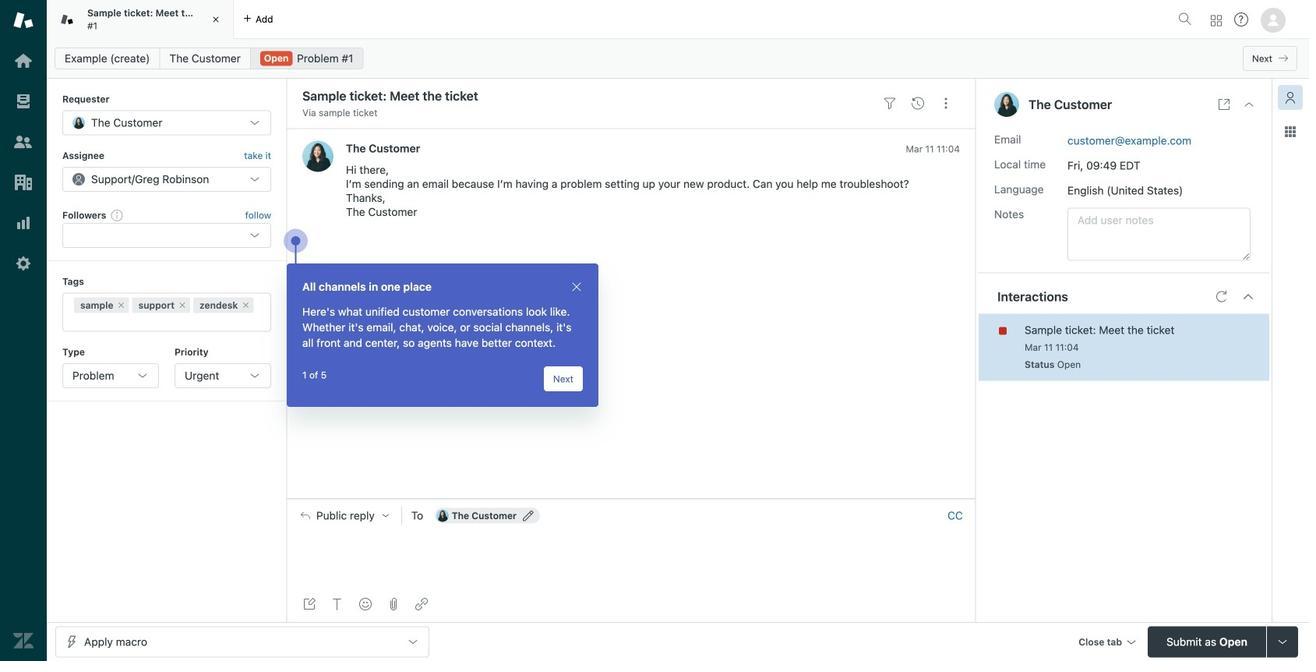Task type: describe. For each thing, give the bounding box(es) containing it.
get started image
[[13, 51, 34, 71]]

zendesk support image
[[13, 10, 34, 30]]

zendesk products image
[[1212, 15, 1222, 26]]

edit user image
[[523, 510, 534, 521]]

reporting image
[[13, 213, 34, 233]]

add attachment image
[[387, 598, 400, 610]]

format text image
[[331, 598, 344, 610]]

get help image
[[1235, 12, 1249, 27]]

1 vertical spatial mar 11 11:04 text field
[[1025, 342, 1079, 353]]

organizations image
[[13, 172, 34, 193]]

0 vertical spatial close image
[[1244, 98, 1256, 111]]

main element
[[0, 0, 47, 661]]

admin image
[[13, 253, 34, 274]]

apps image
[[1285, 126, 1297, 138]]



Task type: locate. For each thing, give the bounding box(es) containing it.
avatar image
[[303, 141, 334, 172]]

1 horizontal spatial close image
[[1244, 98, 1256, 111]]

draft mode image
[[303, 598, 316, 610]]

view more details image
[[1219, 98, 1231, 111]]

Subject field
[[299, 87, 873, 105]]

secondary element
[[47, 43, 1310, 74]]

Add user notes text field
[[1068, 208, 1251, 261]]

close image
[[1244, 98, 1256, 111], [571, 281, 583, 293]]

insert emojis image
[[359, 598, 372, 610]]

customer context image
[[1285, 91, 1297, 104]]

1 horizontal spatial mar 11 11:04 text field
[[1025, 342, 1079, 353]]

tabs tab list
[[47, 0, 1173, 39]]

events image
[[912, 97, 925, 110]]

dialog
[[287, 264, 599, 407]]

add link (cmd k) image
[[416, 598, 428, 610]]

0 horizontal spatial mar 11 11:04 text field
[[906, 143, 961, 154]]

0 vertical spatial mar 11 11:04 text field
[[906, 143, 961, 154]]

user image
[[995, 92, 1020, 117]]

tab
[[47, 0, 234, 39]]

1 vertical spatial close image
[[571, 281, 583, 293]]

views image
[[13, 91, 34, 111]]

0 horizontal spatial close image
[[571, 281, 583, 293]]

Mar 11 11:04 text field
[[906, 143, 961, 154], [1025, 342, 1079, 353]]

customers image
[[13, 132, 34, 152]]

customer@example.com image
[[436, 510, 449, 522]]

close image
[[208, 12, 224, 27]]

zendesk image
[[13, 631, 34, 651]]



Task type: vqa. For each thing, say whether or not it's contained in the screenshot.
topmost Close image
yes



